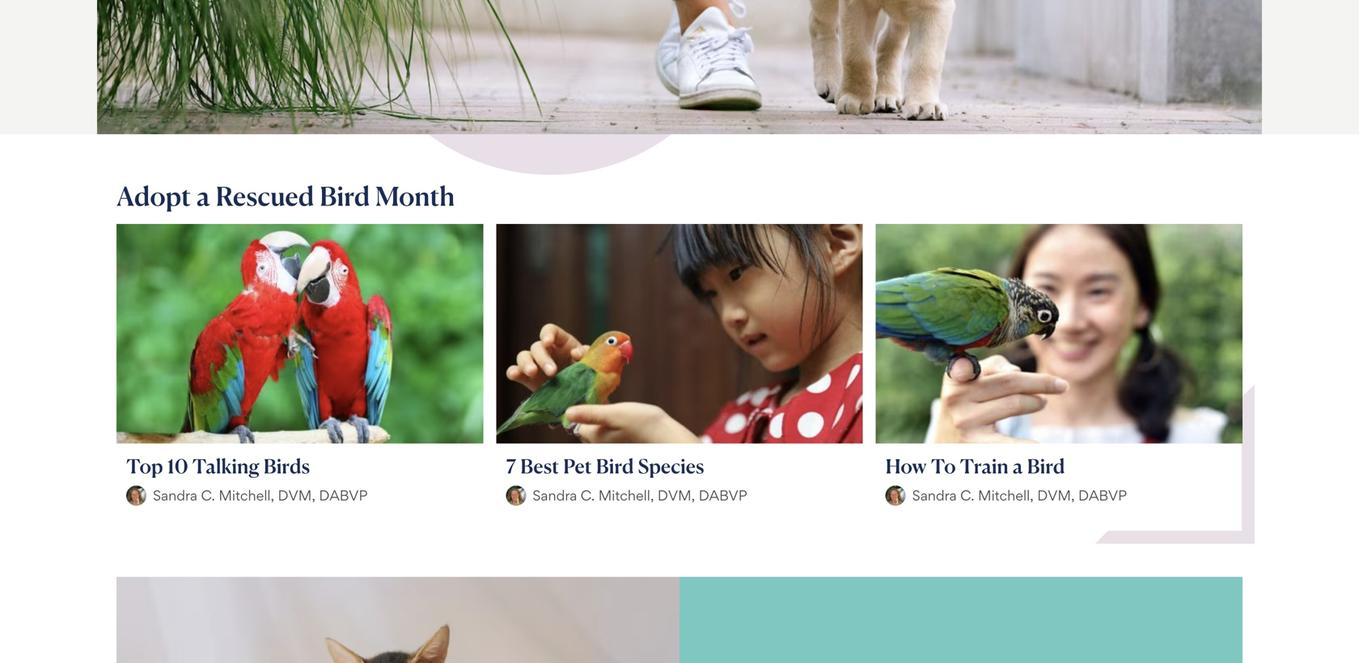 Task type: vqa. For each thing, say whether or not it's contained in the screenshot.
"SO" within the 'Yes, dogs and puppies can eat mango. These sweet, delicious fruits are packed full of great nutrients. However, they do have a high sugar content, so you should only give mango to your dog in small portions.'
no



Task type: locate. For each thing, give the bounding box(es) containing it.
0 horizontal spatial c.
[[201, 487, 215, 505]]

a right train
[[1013, 454, 1024, 479]]

pet
[[564, 454, 592, 479]]

3 c. from the left
[[961, 487, 975, 505]]

1 dabvp from the left
[[319, 487, 368, 505]]

bird for species
[[596, 454, 634, 479]]

sandra c. mitchell, dvm, dabvp
[[153, 487, 368, 505], [533, 487, 748, 505], [913, 487, 1128, 505]]

by image
[[506, 486, 526, 506]]

mitchell, down talking
[[219, 487, 274, 505]]

dabvp
[[319, 487, 368, 505], [699, 487, 748, 505], [1079, 487, 1128, 505]]

1 horizontal spatial c.
[[581, 487, 595, 505]]

2 horizontal spatial sandra c. mitchell, dvm, dabvp
[[913, 487, 1128, 505]]

sandra c. mitchell, dvm, dabvp for a
[[913, 487, 1128, 505]]

top
[[126, 454, 163, 479]]

1 horizontal spatial a
[[1013, 454, 1024, 479]]

c.
[[201, 487, 215, 505], [581, 487, 595, 505], [961, 487, 975, 505]]

3 sandra c. mitchell, dvm, dabvp from the left
[[913, 487, 1128, 505]]

0 horizontal spatial mitchell,
[[219, 487, 274, 505]]

0 horizontal spatial a
[[197, 180, 210, 212]]

1 horizontal spatial dvm,
[[658, 487, 696, 505]]

by image down how
[[886, 486, 906, 506]]

2 horizontal spatial c.
[[961, 487, 975, 505]]

1 horizontal spatial bird
[[596, 454, 634, 479]]

dvm, for how to train a bird
[[1038, 487, 1076, 505]]

2 dabvp from the left
[[699, 487, 748, 505]]

sandra for 10
[[153, 487, 198, 505]]

3 dvm, from the left
[[1038, 487, 1076, 505]]

2 sandra c. mitchell, dvm, dabvp from the left
[[533, 487, 748, 505]]

sandra c. mitchell, dvm, dabvp for bird
[[533, 487, 748, 505]]

1 sandra from the left
[[153, 487, 198, 505]]

dog with kitten on head image
[[117, 578, 680, 664]]

dvm,
[[278, 487, 316, 505], [658, 487, 696, 505], [1038, 487, 1076, 505]]

0 horizontal spatial dabvp
[[319, 487, 368, 505]]

sandra down 10
[[153, 487, 198, 505]]

a right 'adopt'
[[197, 180, 210, 212]]

sandra c. mitchell, dvm, dabvp down train
[[913, 487, 1128, 505]]

bird
[[320, 180, 370, 212], [596, 454, 634, 479], [1028, 454, 1066, 479]]

3 mitchell, from the left
[[979, 487, 1034, 505]]

mitchell,
[[219, 487, 274, 505], [599, 487, 654, 505], [979, 487, 1034, 505]]

2 mitchell, from the left
[[599, 487, 654, 505]]

sandra c. mitchell, dvm, dabvp down species
[[533, 487, 748, 505]]

by image down top
[[126, 486, 147, 506]]

c. down how to train a bird
[[961, 487, 975, 505]]

2 by image from the left
[[886, 486, 906, 506]]

dvm, for 7 best pet bird species
[[658, 487, 696, 505]]

0 horizontal spatial sandra c. mitchell, dvm, dabvp
[[153, 487, 368, 505]]

month
[[376, 180, 455, 212]]

mitchell, down train
[[979, 487, 1034, 505]]

0 vertical spatial a
[[197, 180, 210, 212]]

bird right pet
[[596, 454, 634, 479]]

talking
[[192, 454, 260, 479]]

2 horizontal spatial sandra
[[913, 487, 957, 505]]

1 horizontal spatial dabvp
[[699, 487, 748, 505]]

0 horizontal spatial sandra
[[153, 487, 198, 505]]

dvm, for top 10 talking birds
[[278, 487, 316, 505]]

sandra down to
[[913, 487, 957, 505]]

2 horizontal spatial bird
[[1028, 454, 1066, 479]]

2 horizontal spatial mitchell,
[[979, 487, 1034, 505]]

10
[[167, 454, 188, 479]]

2 horizontal spatial dvm,
[[1038, 487, 1076, 505]]

2 c. from the left
[[581, 487, 595, 505]]

1 horizontal spatial mitchell,
[[599, 487, 654, 505]]

2 dvm, from the left
[[658, 487, 696, 505]]

mitchell, for birds
[[219, 487, 274, 505]]

bird for month
[[320, 180, 370, 212]]

3 sandra from the left
[[913, 487, 957, 505]]

sandra c. mitchell, dvm, dabvp down birds
[[153, 487, 368, 505]]

c. down pet
[[581, 487, 595, 505]]

sandra down best
[[533, 487, 577, 505]]

1 sandra c. mitchell, dvm, dabvp from the left
[[153, 487, 368, 505]]

bird left month
[[320, 180, 370, 212]]

mitchell, down 7 best pet bird species at the bottom
[[599, 487, 654, 505]]

train
[[961, 454, 1009, 479]]

mitchell, for a
[[979, 487, 1034, 505]]

0 horizontal spatial dvm,
[[278, 487, 316, 505]]

7
[[506, 454, 517, 479]]

1 horizontal spatial sandra c. mitchell, dvm, dabvp
[[533, 487, 748, 505]]

0 horizontal spatial bird
[[320, 180, 370, 212]]

bird right train
[[1028, 454, 1066, 479]]

2 sandra from the left
[[533, 487, 577, 505]]

1 horizontal spatial sandra
[[533, 487, 577, 505]]

by image for how
[[886, 486, 906, 506]]

by image
[[126, 486, 147, 506], [886, 486, 906, 506]]

0 horizontal spatial by image
[[126, 486, 147, 506]]

1 mitchell, from the left
[[219, 487, 274, 505]]

1 c. from the left
[[201, 487, 215, 505]]

1 horizontal spatial by image
[[886, 486, 906, 506]]

dabvp for 7 best pet bird species
[[699, 487, 748, 505]]

top 10 talking birds
[[126, 454, 310, 479]]

1 dvm, from the left
[[278, 487, 316, 505]]

sandra
[[153, 487, 198, 505], [533, 487, 577, 505], [913, 487, 957, 505]]

a
[[197, 180, 210, 212], [1013, 454, 1024, 479]]

3 dabvp from the left
[[1079, 487, 1128, 505]]

1 by image from the left
[[126, 486, 147, 506]]

sandra c. mitchell, dvm, dabvp for birds
[[153, 487, 368, 505]]

2 horizontal spatial dabvp
[[1079, 487, 1128, 505]]

c. down top 10 talking birds
[[201, 487, 215, 505]]



Task type: describe. For each thing, give the bounding box(es) containing it.
best
[[521, 454, 560, 479]]

c. for train
[[961, 487, 975, 505]]

sandra for to
[[913, 487, 957, 505]]

c. for talking
[[201, 487, 215, 505]]

sandra for best
[[533, 487, 577, 505]]

mitchell, for bird
[[599, 487, 654, 505]]

puppy walking on leash image
[[97, 0, 1263, 134]]

how to train a bird
[[886, 454, 1066, 479]]

birds
[[264, 454, 310, 479]]

rescued
[[216, 180, 314, 212]]

by image for top
[[126, 486, 147, 506]]

dabvp for how to train a bird
[[1079, 487, 1128, 505]]

c. for pet
[[581, 487, 595, 505]]

7 best pet bird species
[[506, 454, 705, 479]]

adopt a rescued bird month
[[117, 180, 455, 212]]

1 vertical spatial a
[[1013, 454, 1024, 479]]

species
[[638, 454, 705, 479]]

how
[[886, 454, 927, 479]]

dabvp for top 10 talking birds
[[319, 487, 368, 505]]

adopt
[[117, 180, 191, 212]]

to
[[931, 454, 956, 479]]



